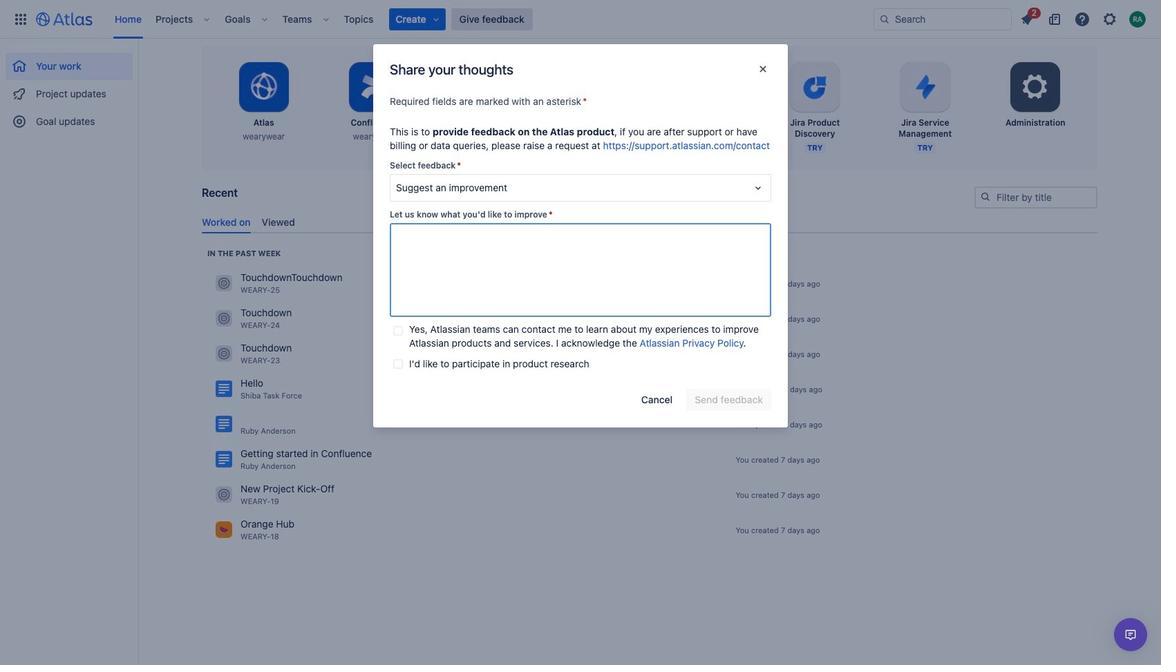 Task type: vqa. For each thing, say whether or not it's contained in the screenshot.
Notifications icon
no



Task type: describe. For each thing, give the bounding box(es) containing it.
2 townsquare image from the top
[[216, 522, 232, 539]]

help image
[[1074, 11, 1091, 27]]

Filter by title field
[[976, 188, 1096, 207]]

open image
[[750, 180, 766, 196]]

2 townsquare image from the top
[[216, 346, 232, 362]]

2 confluence image from the top
[[216, 416, 232, 433]]

open intercom messenger image
[[1122, 627, 1139, 643]]

3 townsquare image from the top
[[216, 487, 232, 503]]



Task type: locate. For each thing, give the bounding box(es) containing it.
group
[[6, 39, 133, 140]]

confluence image
[[216, 381, 232, 398], [216, 416, 232, 433], [216, 452, 232, 468]]

townsquare image
[[216, 311, 232, 327], [216, 346, 232, 362], [216, 487, 232, 503]]

1 townsquare image from the top
[[216, 311, 232, 327]]

0 vertical spatial townsquare image
[[216, 275, 232, 292]]

None search field
[[874, 8, 1012, 30]]

1 confluence image from the top
[[216, 381, 232, 398]]

Search field
[[874, 8, 1012, 30]]

3 confluence image from the top
[[216, 452, 232, 468]]

tab list
[[196, 211, 1103, 233]]

2 vertical spatial confluence image
[[216, 452, 232, 468]]

1 vertical spatial townsquare image
[[216, 346, 232, 362]]

banner
[[0, 0, 1161, 39]]

settings image
[[1019, 70, 1052, 104]]

search image
[[879, 13, 890, 25]]

1 townsquare image from the top
[[216, 275, 232, 292]]

close modal image
[[755, 61, 771, 77]]

1 vertical spatial confluence image
[[216, 416, 232, 433]]

townsquare image
[[216, 275, 232, 292], [216, 522, 232, 539]]

2 vertical spatial townsquare image
[[216, 487, 232, 503]]

None text field
[[390, 223, 771, 317]]

top element
[[8, 0, 874, 38]]

0 vertical spatial confluence image
[[216, 381, 232, 398]]

0 vertical spatial townsquare image
[[216, 311, 232, 327]]

heading
[[207, 248, 281, 259]]

1 vertical spatial townsquare image
[[216, 522, 232, 539]]

search image
[[980, 191, 991, 202]]



